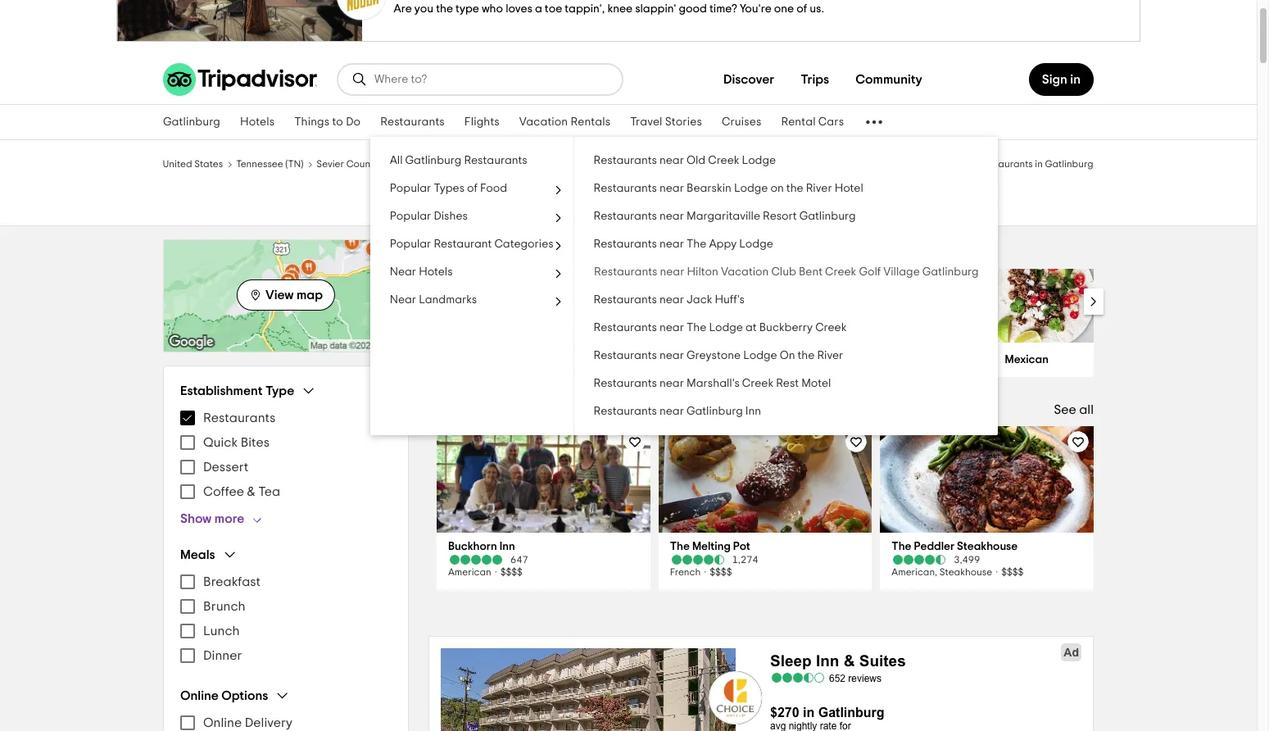 Task type: describe. For each thing, give the bounding box(es) containing it.
restaurants inside all gatlinburg restaurants link
[[465, 155, 528, 166]]

0 vertical spatial steakhouse
[[586, 354, 647, 366]]

restaurants inside restaurants near the appy lodge link
[[594, 239, 658, 250]]

restaurants near old creek lodge
[[594, 155, 777, 166]]

near for restaurants near the lodge at buckberry creek
[[660, 322, 685, 334]]

all gatlinburg restaurants
[[390, 155, 528, 166]]

restaurants inside restaurants near jack huff's link
[[594, 294, 658, 306]]

buckhorn inn
[[448, 541, 515, 552]]

options
[[222, 689, 268, 702]]

community button
[[843, 63, 936, 96]]

restaurants near bearskin lodge on the river hotel
[[594, 183, 864, 194]]

county
[[347, 159, 379, 169]]

village
[[884, 266, 920, 278]]

3,499
[[954, 555, 981, 565]]

see all
[[1054, 403, 1094, 416]]

buckhorn inn link
[[448, 539, 639, 554]]

hotels inside button
[[419, 266, 453, 278]]

buckberry
[[760, 322, 814, 334]]

popular dishes
[[390, 211, 468, 222]]

menu containing restaurants
[[180, 406, 392, 504]]

american,
[[892, 567, 938, 577]]

1 horizontal spatial in
[[1036, 159, 1044, 169]]

rental cars link
[[772, 105, 854, 139]]

the down jack
[[687, 322, 707, 334]]

lodge for on
[[735, 183, 769, 194]]

near for restaurants near old creek lodge
[[660, 155, 685, 166]]

restaurants inside restaurants near bearskin lodge on the river hotel link
[[594, 183, 658, 194]]

food for browse gatlinburg by food
[[629, 241, 674, 261]]

peddler
[[914, 541, 955, 552]]

american, steakhouse
[[892, 567, 993, 577]]

the inside "link"
[[670, 541, 690, 552]]

the peddler steakhouse
[[892, 541, 1018, 552]]

do
[[346, 116, 361, 128]]

bearskin
[[687, 183, 732, 194]]

(tn)
[[286, 159, 304, 169]]

group containing meals
[[180, 547, 392, 668]]

647
[[511, 555, 528, 565]]

dessert
[[203, 461, 248, 474]]

sign in link
[[1029, 63, 1094, 96]]

on
[[771, 183, 785, 194]]

rentals
[[571, 116, 611, 128]]

trips
[[801, 73, 830, 86]]

4.5 of 5 bubbles. 1,274 reviews element
[[670, 554, 861, 566]]

restaurants inside restaurants near marshall's creek rest motel link
[[594, 378, 658, 389]]

meals
[[180, 548, 215, 561]]

show more button
[[180, 511, 271, 527]]

see all link
[[1054, 403, 1094, 416]]

0 vertical spatial hotels
[[240, 116, 275, 128]]

view map
[[266, 288, 323, 301]]

restaurants inside restaurants near gatlinburg inn link
[[594, 406, 658, 417]]

restaurants in gatlinburg
[[478, 186, 780, 212]]

1,274 link
[[670, 554, 861, 566]]

hotels link
[[230, 105, 285, 139]]

brunch
[[203, 600, 246, 613]]

club
[[772, 266, 797, 278]]

creek down seafood
[[743, 378, 774, 389]]

lodge inside restaurants near the appy lodge link
[[740, 239, 774, 250]]

seafood
[[726, 354, 770, 366]]

near for near landmarks
[[390, 294, 417, 306]]

browse
[[435, 241, 498, 261]]

rental cars
[[781, 116, 844, 128]]

near for restaurants near gatlinburg inn
[[660, 406, 685, 417]]

near for restaurants near bearskin lodge on the river hotel
[[660, 183, 685, 194]]

the
[[923, 159, 941, 169]]

dishes
[[434, 211, 468, 222]]

restaurants near margaritaville resort gatlinburg link
[[575, 202, 999, 230]]

2 vertical spatial steakhouse
[[940, 567, 993, 577]]

near for restaurants near marshall's creek rest motel
[[660, 378, 685, 389]]

seafood link
[[715, 343, 848, 377]]

near hotels
[[390, 266, 453, 278]]

inn inside restaurants near gatlinburg inn link
[[746, 406, 762, 417]]

the melting pot
[[670, 541, 751, 552]]

restaurants inside restaurants "link"
[[380, 116, 445, 128]]

french
[[670, 567, 701, 577]]

vacation inside "link"
[[721, 266, 769, 278]]

group containing establishment type
[[180, 383, 392, 527]]

popular types of food
[[390, 183, 508, 194]]

near for restaurants near hilton vacation club bent creek golf village gatlinburg
[[660, 266, 685, 278]]

more
[[215, 512, 244, 525]]

0 horizontal spatial gatlinburg link
[[153, 105, 230, 139]]

coffee & tea
[[203, 485, 280, 498]]

popular for popular restaurant categories
[[390, 239, 432, 250]]

Search search field
[[375, 72, 609, 87]]

online options
[[180, 689, 268, 702]]

breakfast
[[203, 575, 261, 589]]

cruises
[[722, 116, 762, 128]]

things to do link
[[285, 105, 371, 139]]

landmarks
[[419, 294, 478, 306]]

mexican link
[[994, 343, 1127, 377]]

$$$$ for the peddler steakhouse
[[1002, 567, 1024, 577]]

establishment type
[[180, 384, 294, 397]]

restaurants near gatlinburg inn link
[[575, 398, 999, 425]]

near for restaurants near jack huff's
[[660, 294, 685, 306]]

trips button
[[788, 63, 843, 96]]

restaurants near greystone lodge on the river
[[594, 350, 844, 361]]

restaurants near bearskin lodge on the river hotel link
[[575, 175, 999, 202]]

mexican
[[1005, 354, 1049, 366]]

$$$$ for buckhorn inn
[[501, 567, 523, 577]]

best
[[955, 159, 977, 169]]

&
[[247, 485, 256, 498]]

vacation rentals link
[[510, 105, 621, 139]]

online delivery
[[203, 716, 293, 730]]

restaurants inside restaurants near the lodge at buckberry creek link
[[594, 322, 658, 334]]

show more
[[180, 512, 244, 525]]

creek right old
[[709, 155, 740, 166]]

in for sign in
[[1071, 73, 1081, 86]]

near for restaurants near the appy lodge
[[660, 239, 685, 250]]

restaurants near jack huff's
[[594, 294, 745, 306]]

flights
[[465, 116, 500, 128]]

restaurants near jack huff's link
[[575, 286, 999, 314]]

tennessee (tn) link
[[237, 157, 304, 170]]

3,499 link
[[892, 554, 1083, 566]]

sevier
[[317, 159, 345, 169]]



Task type: locate. For each thing, give the bounding box(es) containing it.
vacation rentals
[[520, 116, 611, 128]]

1 vertical spatial gatlinburg link
[[393, 157, 441, 170]]

near for restaurants near greystone lodge on the river
[[660, 350, 685, 361]]

1 $$$$ from the left
[[501, 567, 523, 577]]

the melting pot link
[[670, 539, 861, 554]]

near down restaurants near old creek lodge
[[660, 183, 685, 194]]

4 near from the top
[[660, 239, 685, 250]]

$$$$ down 3,499 link
[[1002, 567, 1024, 577]]

restaurants near old creek lodge link
[[575, 147, 999, 175]]

food inside button
[[481, 183, 508, 194]]

gatlinburg link down restaurants "link"
[[393, 157, 441, 170]]

0 vertical spatial the
[[787, 183, 804, 194]]

the for on
[[787, 183, 804, 194]]

by
[[602, 241, 624, 261]]

lodge for at
[[710, 322, 744, 334]]

restaurant
[[434, 239, 492, 250]]

0 vertical spatial inn
[[746, 406, 762, 417]]

to
[[332, 116, 343, 128]]

inn
[[746, 406, 762, 417], [500, 541, 515, 552]]

hotels up near landmarks
[[419, 266, 453, 278]]

0 horizontal spatial hotels
[[240, 116, 275, 128]]

10
[[943, 159, 953, 169]]

restaurants near the lodge at buckberry creek link
[[575, 314, 999, 342]]

hotels up tennessee
[[240, 116, 275, 128]]

categories
[[495, 239, 554, 250]]

appy
[[710, 239, 738, 250]]

restaurants inside restaurants near margaritaville resort gatlinburg link
[[594, 211, 658, 222]]

creek left golf
[[825, 266, 857, 278]]

1 horizontal spatial gatlinburg link
[[393, 157, 441, 170]]

0 vertical spatial menu
[[180, 406, 392, 504]]

online down online options
[[203, 716, 242, 730]]

states
[[195, 159, 223, 169]]

inn down restaurants near marshall's creek rest motel link
[[746, 406, 762, 417]]

1 vertical spatial hotels
[[419, 266, 453, 278]]

view
[[266, 288, 294, 301]]

1 near from the top
[[660, 155, 685, 166]]

the up french
[[670, 541, 690, 552]]

restaurants inside menu
[[203, 411, 276, 425]]

lodge inside restaurants near bearskin lodge on the river hotel link
[[735, 183, 769, 194]]

0 vertical spatial vacation
[[520, 116, 568, 128]]

tennessee (tn)
[[237, 159, 304, 169]]

0 vertical spatial popular
[[390, 183, 432, 194]]

group containing online options
[[180, 688, 392, 731]]

restaurants near gatlinburg inn
[[594, 406, 762, 417]]

1 popular from the top
[[390, 183, 432, 194]]

popular down all
[[390, 183, 432, 194]]

at
[[746, 322, 757, 334]]

river for restaurants near bearskin lodge on the river hotel
[[807, 183, 833, 194]]

1 horizontal spatial $$$$
[[710, 567, 732, 577]]

discover
[[724, 73, 775, 86]]

hotel
[[835, 183, 864, 194]]

of
[[468, 183, 478, 194]]

sign
[[1042, 73, 1068, 86]]

lodge inside the restaurants near old creek lodge link
[[743, 155, 777, 166]]

near down the restaurants near marshall's creek rest motel
[[660, 406, 685, 417]]

online for online delivery
[[203, 716, 242, 730]]

popular inside popular dishes 'button'
[[390, 211, 432, 222]]

2 horizontal spatial in
[[1071, 73, 1081, 86]]

all
[[390, 155, 403, 166]]

coffee
[[203, 485, 244, 498]]

near landmarks
[[390, 294, 478, 306]]

7 near from the top
[[660, 322, 685, 334]]

rest
[[777, 378, 800, 389]]

1 vertical spatial online
[[203, 716, 242, 730]]

online left options
[[180, 689, 219, 702]]

american
[[448, 567, 492, 577]]

3 $$$$ from the left
[[1002, 567, 1024, 577]]

2 vertical spatial popular
[[390, 239, 432, 250]]

restaurants near hilton vacation club bent creek golf village gatlinburg
[[594, 266, 979, 278]]

steakhouse down 3,499 on the right bottom
[[940, 567, 993, 577]]

vacation up "huff's"
[[721, 266, 769, 278]]

lodge inside restaurants near greystone lodge on the river link
[[744, 350, 778, 361]]

inn inside buckhorn inn link
[[500, 541, 515, 552]]

food right by
[[629, 241, 674, 261]]

4.5 of 5 bubbles. 3,499 reviews element
[[892, 554, 1083, 566]]

2 vertical spatial group
[[180, 688, 392, 731]]

$$$$ down the 647
[[501, 567, 523, 577]]

$$$$ for the melting pot
[[710, 567, 732, 577]]

the up american,
[[892, 541, 912, 552]]

gatlinburg link up united states link
[[153, 105, 230, 139]]

restaurants inside restaurants near greystone lodge on the river link
[[594, 350, 658, 361]]

the 10  best restaurants in gatlinburg
[[923, 159, 1094, 169]]

restaurants near hilton vacation club bent creek golf village gatlinburg link
[[575, 258, 999, 286]]

river left hotel
[[807, 183, 833, 194]]

gatlinburg restaurants
[[454, 159, 559, 169]]

1 vertical spatial the
[[798, 350, 815, 361]]

popular inside popular restaurant categories button
[[390, 239, 432, 250]]

2 horizontal spatial $$$$
[[1002, 567, 1024, 577]]

1 vertical spatial food
[[629, 241, 674, 261]]

things
[[294, 116, 330, 128]]

None search field
[[339, 65, 622, 94]]

flights link
[[455, 105, 510, 139]]

0 vertical spatial near
[[390, 266, 417, 278]]

melting
[[693, 541, 731, 552]]

1 horizontal spatial hotels
[[419, 266, 453, 278]]

in for restaurants in gatlinburg
[[626, 186, 646, 212]]

travel stories
[[630, 116, 702, 128]]

1 vertical spatial in
[[1036, 159, 1044, 169]]

bites
[[241, 436, 270, 449]]

united states
[[163, 159, 223, 169]]

motel
[[802, 378, 832, 389]]

popular for popular dishes
[[390, 211, 432, 222]]

creek inside "link"
[[825, 266, 857, 278]]

popular restaurant categories
[[390, 239, 554, 250]]

0 vertical spatial in
[[1071, 73, 1081, 86]]

tripadvisor image
[[163, 63, 317, 96]]

near up restaurants near gatlinburg inn
[[660, 378, 685, 389]]

6 near from the top
[[660, 294, 685, 306]]

near left old
[[660, 155, 685, 166]]

1 vertical spatial popular
[[390, 211, 432, 222]]

near left greystone
[[660, 350, 685, 361]]

river for restaurants near greystone lodge on the river
[[818, 350, 844, 361]]

near up the restaurants near the appy lodge
[[660, 211, 685, 222]]

near for restaurants near margaritaville resort gatlinburg
[[660, 211, 685, 222]]

quick bites
[[203, 436, 270, 449]]

near hotels button
[[371, 258, 574, 286]]

browse gatlinburg by food
[[435, 241, 674, 261]]

3 group from the top
[[180, 688, 392, 731]]

tea
[[258, 485, 280, 498]]

popular inside popular types of food button
[[390, 183, 432, 194]]

0 vertical spatial gatlinburg link
[[153, 105, 230, 139]]

1 vertical spatial near
[[390, 294, 417, 306]]

near left appy
[[660, 239, 685, 250]]

10 near from the top
[[660, 406, 685, 417]]

in
[[1071, 73, 1081, 86], [1036, 159, 1044, 169], [626, 186, 646, 212]]

1 horizontal spatial food
[[629, 241, 674, 261]]

group
[[180, 383, 392, 527], [180, 547, 392, 668], [180, 688, 392, 731]]

golf
[[859, 266, 881, 278]]

restaurants near the appy lodge
[[594, 239, 774, 250]]

river up motel
[[818, 350, 844, 361]]

1 vertical spatial group
[[180, 547, 392, 668]]

0 vertical spatial river
[[807, 183, 833, 194]]

0 horizontal spatial vacation
[[520, 116, 568, 128]]

steakhouse down restaurants near jack huff's
[[586, 354, 647, 366]]

the left appy
[[687, 239, 707, 250]]

restaurants near greystone lodge on the river link
[[575, 342, 999, 370]]

popular for popular types of food
[[390, 183, 432, 194]]

1 vertical spatial vacation
[[721, 266, 769, 278]]

restaurants near the appy lodge link
[[575, 230, 999, 258]]

2 menu from the top
[[180, 570, 392, 668]]

2 vertical spatial in
[[626, 186, 646, 212]]

steakhouse link
[[575, 343, 708, 377]]

food for popular types of food
[[481, 183, 508, 194]]

2 group from the top
[[180, 547, 392, 668]]

search image
[[352, 71, 368, 88]]

$$$$ down melting
[[710, 567, 732, 577]]

popular up near hotels
[[390, 239, 432, 250]]

0 horizontal spatial inn
[[500, 541, 515, 552]]

1 horizontal spatial inn
[[746, 406, 762, 417]]

stories
[[665, 116, 702, 128]]

lodge for on
[[744, 350, 778, 361]]

in right sign
[[1071, 73, 1081, 86]]

delivery
[[245, 716, 293, 730]]

1 vertical spatial inn
[[500, 541, 515, 552]]

popular dishes button
[[371, 202, 574, 230]]

restaurants near marshall's creek rest motel link
[[575, 370, 999, 398]]

2 popular from the top
[[390, 211, 432, 222]]

food
[[481, 183, 508, 194], [629, 241, 674, 261]]

near up restaurants near jack huff's
[[660, 266, 685, 278]]

near left jack
[[660, 294, 685, 306]]

3 near from the top
[[660, 211, 685, 222]]

0 horizontal spatial in
[[626, 186, 646, 212]]

3 popular from the top
[[390, 239, 432, 250]]

near down restaurants near jack huff's
[[660, 322, 685, 334]]

1 vertical spatial advertisement region
[[429, 636, 1094, 731]]

restaurants inside restaurants near hilton vacation club bent creek golf village gatlinburg "link"
[[594, 266, 658, 278]]

9 near from the top
[[660, 378, 685, 389]]

0 vertical spatial advertisement region
[[0, 0, 1257, 42]]

near up near landmarks
[[390, 266, 417, 278]]

1 near from the top
[[390, 266, 417, 278]]

5 near from the top
[[660, 266, 685, 278]]

bent
[[799, 266, 823, 278]]

in down restaurants near old creek lodge
[[626, 186, 646, 212]]

0 horizontal spatial food
[[481, 183, 508, 194]]

1 menu from the top
[[180, 406, 392, 504]]

steakhouse
[[586, 354, 647, 366], [957, 541, 1018, 552], [940, 567, 993, 577]]

0 vertical spatial food
[[481, 183, 508, 194]]

food right of
[[481, 183, 508, 194]]

2 near from the top
[[660, 183, 685, 194]]

huff's
[[716, 294, 745, 306]]

steakhouse up 3,499 link
[[957, 541, 1018, 552]]

on
[[780, 350, 796, 361]]

inn up the 647
[[500, 541, 515, 552]]

1 vertical spatial river
[[818, 350, 844, 361]]

travel
[[630, 116, 663, 128]]

near for near hotels
[[390, 266, 417, 278]]

sign in
[[1042, 73, 1081, 86]]

cruises link
[[712, 105, 772, 139]]

near inside "link"
[[660, 266, 685, 278]]

type
[[266, 384, 294, 397]]

rental
[[781, 116, 816, 128]]

menu containing breakfast
[[180, 570, 392, 668]]

margaritaville
[[687, 211, 761, 222]]

1 vertical spatial steakhouse
[[957, 541, 1018, 552]]

advertisement region
[[0, 0, 1257, 42], [429, 636, 1094, 731]]

all gatlinburg restaurants link
[[371, 147, 574, 175]]

types
[[434, 183, 465, 194]]

restaurants near the lodge at buckberry creek
[[594, 322, 847, 334]]

view map button
[[237, 279, 335, 310]]

vacation left rentals
[[520, 116, 568, 128]]

pot
[[733, 541, 751, 552]]

creek right buckberry
[[816, 322, 847, 334]]

1 horizontal spatial vacation
[[721, 266, 769, 278]]

647 link
[[448, 554, 639, 566]]

the for on
[[798, 350, 815, 361]]

0 vertical spatial group
[[180, 383, 392, 527]]

lunch
[[203, 625, 240, 638]]

travel stories link
[[621, 105, 712, 139]]

popular left dishes
[[390, 211, 432, 222]]

restaurants near margaritaville resort gatlinburg
[[594, 211, 857, 222]]

online for online options
[[180, 689, 219, 702]]

8 near from the top
[[660, 350, 685, 361]]

2 $$$$ from the left
[[710, 567, 732, 577]]

menu
[[180, 406, 392, 504], [180, 570, 392, 668]]

buckhorn
[[448, 541, 497, 552]]

near down near hotels
[[390, 294, 417, 306]]

2 near from the top
[[390, 294, 417, 306]]

1 group from the top
[[180, 383, 392, 527]]

in right best
[[1036, 159, 1044, 169]]

0 horizontal spatial $$$$
[[501, 567, 523, 577]]

sevier county
[[317, 159, 379, 169]]

1 vertical spatial menu
[[180, 570, 392, 668]]

restaurants
[[380, 116, 445, 128], [465, 155, 528, 166], [594, 155, 658, 166], [504, 159, 559, 169], [979, 159, 1034, 169], [594, 183, 658, 194], [478, 186, 620, 212], [594, 211, 658, 222], [594, 239, 658, 250], [594, 266, 658, 278], [594, 294, 658, 306], [594, 322, 658, 334], [594, 350, 658, 361], [594, 378, 658, 389], [594, 406, 658, 417], [203, 411, 276, 425]]

0 vertical spatial online
[[180, 689, 219, 702]]

5.0 of 5 bubbles. 647 reviews element
[[448, 554, 639, 566]]

gatlinburg inside "link"
[[923, 266, 979, 278]]



Task type: vqa. For each thing, say whether or not it's contained in the screenshot.
See
yes



